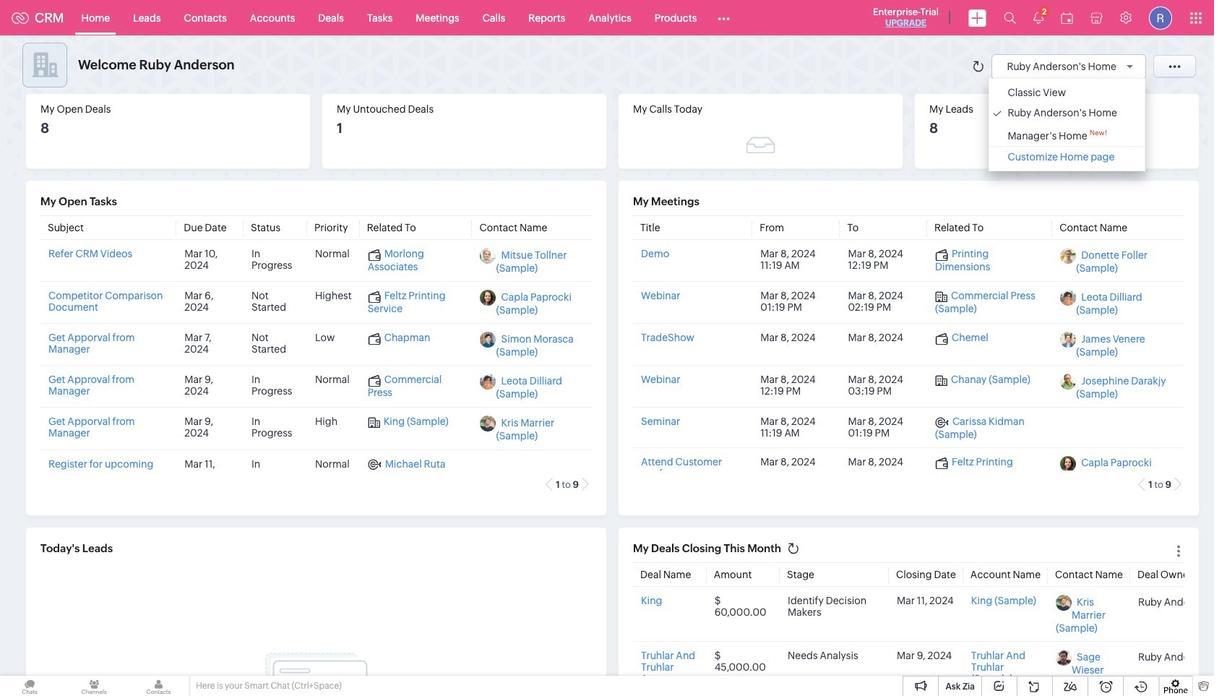 Task type: locate. For each thing, give the bounding box(es) containing it.
contacts image
[[129, 676, 188, 696]]

signals element
[[1025, 0, 1053, 35]]

profile element
[[1141, 0, 1181, 35]]

profile image
[[1149, 6, 1173, 29]]

Other Modules field
[[709, 6, 740, 29]]

create menu image
[[969, 9, 987, 26]]

search image
[[1004, 12, 1016, 24]]



Task type: vqa. For each thing, say whether or not it's contained in the screenshot.
'Meetings' link
no



Task type: describe. For each thing, give the bounding box(es) containing it.
channels image
[[64, 676, 124, 696]]

search element
[[996, 0, 1025, 35]]

logo image
[[12, 12, 29, 23]]

calendar image
[[1061, 12, 1074, 23]]

create menu element
[[960, 0, 996, 35]]

chats image
[[0, 676, 59, 696]]



